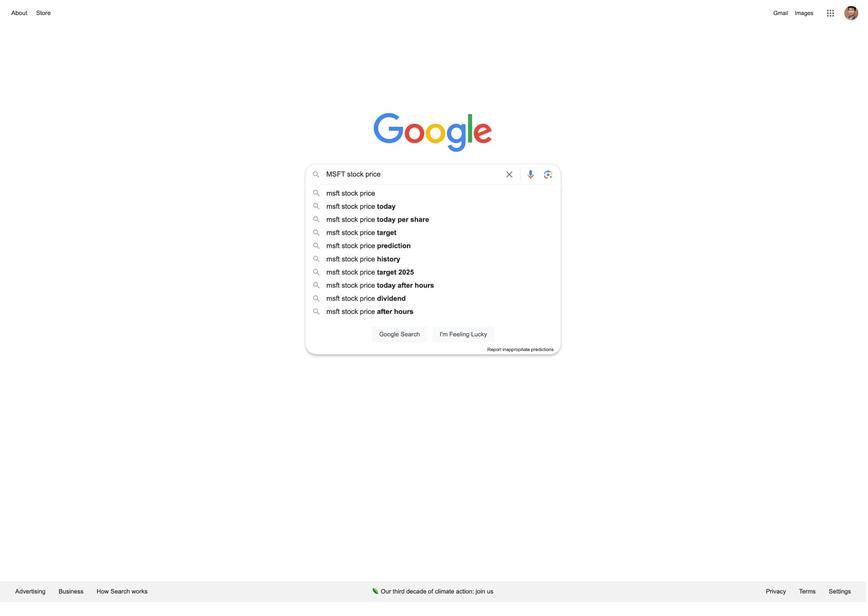 Task type: vqa. For each thing, say whether or not it's contained in the screenshot.
"Ready" at the bottom of the page
no



Task type: locate. For each thing, give the bounding box(es) containing it.
list box
[[306, 187, 561, 318]]

Search text field
[[327, 170, 499, 181]]

None search field
[[9, 162, 858, 354]]



Task type: describe. For each thing, give the bounding box(es) containing it.
search by image image
[[543, 169, 554, 180]]

google image
[[374, 113, 493, 153]]

I'm Feeling Lucky submit
[[433, 327, 495, 342]]

search by voice image
[[526, 169, 536, 180]]



